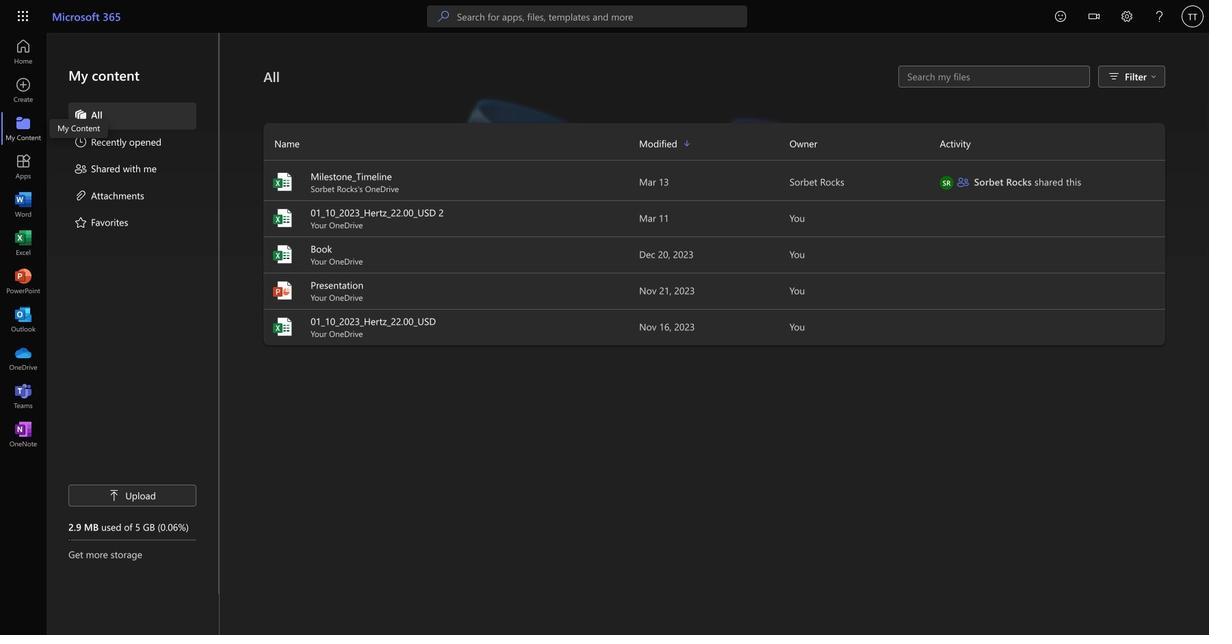 Task type: describe. For each thing, give the bounding box(es) containing it.
create image
[[16, 84, 30, 97]]

outlook image
[[16, 314, 30, 327]]

1 vertical spatial excel image
[[16, 237, 30, 251]]

onenote image
[[16, 429, 30, 442]]

excel image for name book cell at the top of the page
[[272, 244, 294, 266]]

teams image
[[16, 390, 30, 404]]

Search box. Suggestions appear as you type. search field
[[457, 5, 747, 27]]

name 01_10_2023_hertz_22.00_usd cell
[[264, 315, 640, 340]]

menu inside my content left pane navigation navigation
[[68, 103, 196, 237]]

Search my files text field
[[906, 70, 1083, 84]]

home image
[[16, 45, 30, 59]]

word image
[[16, 199, 30, 212]]

name 01_10_2023_hertz_22.00_usd 2 cell
[[264, 206, 640, 231]]



Task type: vqa. For each thing, say whether or not it's contained in the screenshot.
the Name 01_10_2023_Hertz_22.00_USD 2 cell
yes



Task type: locate. For each thing, give the bounding box(es) containing it.
excel image inside name milestone_timeline cell
[[272, 171, 294, 193]]

1 excel image from the top
[[272, 171, 294, 193]]

2 vertical spatial excel image
[[272, 316, 294, 338]]

displaying 5 out of 7 files. status
[[899, 66, 1091, 88]]

name book cell
[[264, 242, 640, 267]]

tt image
[[1182, 5, 1204, 27]]

excel image inside name 01_10_2023_hertz_22.00_usd 2 cell
[[272, 207, 294, 229]]

excel image for name milestone_timeline cell
[[272, 171, 294, 193]]

banner
[[0, 0, 1210, 35]]

application
[[0, 33, 1210, 636]]

name presentation cell
[[264, 279, 640, 303]]

excel image for name 01_10_2023_hertz_22.00_usd 2 cell
[[272, 207, 294, 229]]

powerpoint image
[[16, 275, 30, 289]]

my content image
[[16, 122, 30, 136]]

my content left pane navigation navigation
[[47, 33, 219, 595]]

excel image inside name book cell
[[272, 244, 294, 266]]

1 vertical spatial excel image
[[272, 244, 294, 266]]

powerpoint image
[[272, 280, 294, 302]]

row
[[264, 133, 1166, 161]]

excel image for 'name 01_10_2023_hertz_22.00_usd' cell
[[272, 316, 294, 338]]

excel image
[[272, 207, 294, 229], [16, 237, 30, 251], [272, 316, 294, 338]]

2 excel image from the top
[[272, 244, 294, 266]]

0 vertical spatial excel image
[[272, 207, 294, 229]]

menu
[[68, 103, 196, 237]]

excel image
[[272, 171, 294, 193], [272, 244, 294, 266]]

apps image
[[16, 160, 30, 174]]

activity, column 4 of 4 column header
[[940, 133, 1166, 155]]

tooltip
[[49, 119, 108, 138]]

None search field
[[427, 5, 747, 27]]

0 vertical spatial excel image
[[272, 171, 294, 193]]

onedrive image
[[16, 352, 30, 366]]

name milestone_timeline cell
[[264, 170, 640, 194]]

navigation
[[0, 33, 47, 455]]

excel image inside 'name 01_10_2023_hertz_22.00_usd' cell
[[272, 316, 294, 338]]



